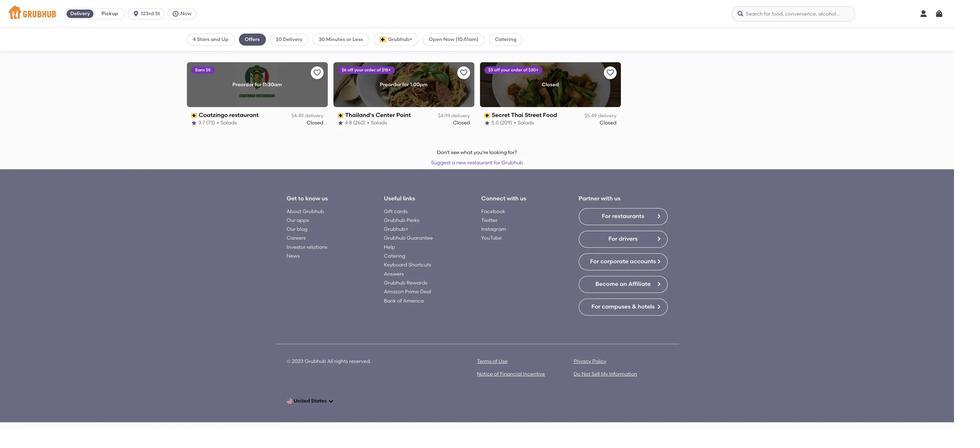 Task type: describe. For each thing, give the bounding box(es) containing it.
2023
[[292, 359, 303, 365]]

subscription pass image for king souvlaki
[[191, 33, 197, 38]]

$5.49 delivery for secret thai street food
[[585, 113, 617, 119]]

become an affiliate link
[[579, 276, 668, 293]]

policy
[[592, 359, 607, 365]]

grubhub down gift cards link at left
[[384, 218, 406, 224]]

cards
[[394, 209, 408, 215]]

souvlaki
[[213, 32, 236, 39]]

us for partner with us
[[614, 195, 621, 202]]

grubhub guarantee link
[[384, 236, 433, 242]]

$3 off your order of $30+
[[488, 68, 539, 73]]

careers link
[[287, 236, 306, 242]]

right image for for campuses & hotels
[[656, 304, 662, 310]]

Search for food, convenience, alcohol... search field
[[731, 6, 855, 22]]

campuses
[[602, 304, 631, 311]]

your for secret
[[501, 68, 510, 73]]

guarantee
[[407, 236, 433, 242]]

preorder for 1:00pm
[[380, 82, 428, 88]]

prime
[[405, 289, 419, 295]]

get to know us
[[287, 195, 328, 202]]

keyboard shortcuts link
[[384, 263, 431, 269]]

amazon prime deal link
[[384, 289, 431, 295]]

$4.99 delivery for thailand's center point
[[438, 113, 470, 119]]

coatzingo restaurant logo image
[[237, 62, 278, 107]]

rights
[[334, 359, 348, 365]]

star icon image left 5.0 (658)
[[484, 40, 490, 46]]

• salads for thailand's center point
[[367, 120, 387, 126]]

grubhub perks link
[[384, 218, 419, 224]]

delivery for coatzingo restaurant
[[305, 113, 323, 119]]

• down the mochiron izakaya
[[514, 40, 516, 46]]

closed for thailand's center point
[[453, 120, 470, 126]]

salads for king souvlaki
[[224, 40, 241, 46]]

svg image inside now button
[[172, 10, 179, 17]]

youtube link
[[481, 236, 502, 242]]

for for for drivers
[[609, 236, 618, 243]]

$0
[[276, 36, 282, 42]]

our apps link
[[287, 218, 309, 224]]

$5.49 delivery for the shady lady
[[438, 33, 470, 39]]

• salads for secret thai street food
[[514, 120, 534, 126]]

5.0 (209)
[[492, 120, 512, 126]]

salads for thailand's center point
[[371, 120, 387, 126]]

you're
[[474, 150, 488, 156]]

incentive
[[523, 372, 545, 378]]

not
[[582, 372, 590, 378]]

catering inside gift cards grubhub perks grubhub+ grubhub guarantee help catering keyboard shortcuts answers grubhub rewards amazon prime deal bank of america
[[384, 254, 405, 260]]

up
[[222, 36, 229, 42]]

salads for the shady lady
[[371, 40, 388, 46]]

save this restaurant button for point
[[457, 67, 470, 79]]

keyboard
[[384, 263, 407, 269]]

accounts
[[630, 259, 656, 265]]

minutes
[[326, 36, 345, 42]]

a
[[452, 160, 455, 166]]

suggest a new restaurant for grubhub
[[431, 160, 523, 166]]

instagram link
[[481, 227, 506, 233]]

of left $30+ at the top right
[[523, 68, 527, 73]]

bank
[[384, 298, 396, 304]]

useful links
[[384, 195, 415, 202]]

grubhub rewards link
[[384, 280, 427, 286]]

delivery inside button
[[70, 11, 90, 17]]

closed for coatzingo restaurant
[[307, 120, 323, 126]]

delivery for the shady lady
[[451, 33, 470, 39]]

30
[[319, 36, 325, 42]]

use
[[499, 359, 508, 365]]

• salads for king souvlaki
[[221, 40, 241, 46]]

2 our from the top
[[287, 227, 296, 233]]

(209)
[[500, 120, 512, 126]]

apps
[[297, 218, 309, 224]]

save this restaurant image for coatzingo restaurant
[[313, 69, 321, 77]]

• salads down izakaya
[[514, 40, 534, 46]]

1 horizontal spatial delivery
[[283, 36, 303, 42]]

about
[[287, 209, 301, 215]]

news link
[[287, 254, 300, 260]]

right image for for drivers
[[656, 236, 662, 242]]

secret
[[492, 112, 510, 119]]

earn $5
[[195, 68, 211, 73]]

$4.99 delivery for king souvlaki
[[291, 33, 323, 39]]

suggest a new restaurant for grubhub button
[[428, 157, 526, 170]]

preorder for 11:30am
[[232, 82, 282, 88]]

grubhub down answers on the bottom left of the page
[[384, 280, 406, 286]]

connect with us
[[481, 195, 526, 202]]

delivery for thailand's center point
[[451, 113, 470, 119]]

restaurants
[[612, 213, 644, 220]]

4.8 for king souvlaki
[[198, 40, 205, 46]]

restaurant inside button
[[468, 160, 493, 166]]

3.7
[[198, 120, 205, 126]]

of left $15+
[[377, 68, 381, 73]]

pickup button
[[95, 8, 125, 19]]

3.7 (73)
[[198, 120, 215, 126]]

(10:51am)
[[456, 36, 479, 42]]

investor
[[287, 245, 306, 251]]

catering link
[[384, 254, 405, 260]]

$0 delivery
[[276, 36, 303, 42]]

123rd st button
[[128, 8, 167, 19]]

(658)
[[500, 40, 512, 46]]

point
[[396, 112, 411, 119]]

star icon image for coatzingo restaurant
[[191, 120, 197, 126]]

street
[[525, 112, 542, 119]]

preorder for preorder for 1:00pm
[[380, 82, 401, 88]]

notice of financial incentive link
[[477, 372, 545, 378]]

secret thai street food
[[492, 112, 557, 119]]

subscription pass image for the shady lady
[[338, 33, 344, 38]]

salads down izakaya
[[518, 40, 534, 46]]

twitter
[[481, 218, 498, 224]]

terms of use link
[[477, 359, 508, 365]]

thai
[[511, 112, 523, 119]]

star icon image for king souvlaki
[[191, 40, 197, 46]]

closed for secret thai street food
[[600, 120, 617, 126]]

• for secret thai street food
[[514, 120, 516, 126]]

amazon
[[384, 289, 404, 295]]

4.8 for thailand's center point
[[345, 120, 352, 126]]

for for 11:30am
[[255, 82, 262, 88]]

order for thai
[[511, 68, 522, 73]]

hotels
[[638, 304, 655, 311]]

salads for coatzingo restaurant
[[221, 120, 237, 126]]

for inside button
[[494, 160, 500, 166]]

star icon image for thailand's center point
[[338, 120, 343, 126]]

123rd
[[141, 11, 154, 17]]

for drivers
[[609, 236, 638, 243]]

shortcuts
[[408, 263, 431, 269]]

4.8 (363)
[[198, 40, 219, 46]]

careers
[[287, 236, 306, 242]]

for for for restaurants
[[602, 213, 611, 220]]

affiliate
[[629, 281, 651, 288]]

the shady lady
[[345, 32, 390, 39]]

deal
[[420, 289, 431, 295]]

of left use
[[493, 359, 497, 365]]

right image
[[656, 282, 662, 287]]

• for thailand's center point
[[367, 120, 369, 126]]



Task type: locate. For each thing, give the bounding box(es) containing it.
$4.99 for king souvlaki
[[291, 33, 304, 39]]

(260)
[[353, 120, 365, 126]]

now
[[181, 11, 192, 17], [443, 36, 454, 42]]

2 save this restaurant image from the left
[[606, 69, 615, 77]]

0 horizontal spatial $5.49
[[438, 33, 450, 39]]

delivery
[[305, 33, 323, 39], [451, 33, 470, 39], [305, 113, 323, 119], [451, 113, 470, 119], [598, 113, 617, 119]]

terms of use
[[477, 359, 508, 365]]

3 right image from the top
[[656, 259, 662, 265]]

of right bank
[[397, 298, 402, 304]]

grubhub plus flag logo image
[[379, 37, 387, 43]]

0 horizontal spatial save this restaurant button
[[311, 67, 323, 79]]

4
[[193, 36, 196, 42]]

catering left izakaya
[[495, 36, 517, 42]]

right image for for restaurants
[[656, 214, 662, 219]]

partner with us
[[579, 195, 621, 202]]

1 vertical spatial $4.99 delivery
[[438, 113, 470, 119]]

0 vertical spatial $5.49 delivery
[[438, 33, 470, 39]]

1 svg image from the left
[[172, 10, 179, 17]]

0 vertical spatial restaurant
[[229, 112, 259, 119]]

subscription pass image
[[191, 33, 197, 38], [484, 33, 490, 38], [484, 113, 490, 118]]

main content
[[0, 0, 954, 423]]

1 horizontal spatial $4.99 delivery
[[438, 113, 470, 119]]

30 minutes or less
[[319, 36, 363, 42]]

0 vertical spatial grubhub+
[[388, 36, 413, 42]]

subscription pass image for mochiron izakaya
[[484, 33, 490, 38]]

1 vertical spatial our
[[287, 227, 296, 233]]

for
[[602, 213, 611, 220], [609, 236, 618, 243], [590, 259, 599, 265], [592, 304, 601, 311]]

1 vertical spatial $5.49
[[585, 113, 597, 119]]

1 vertical spatial delivery
[[283, 36, 303, 42]]

salads down the secret thai street food
[[518, 120, 534, 126]]

salads down thailand's center point
[[371, 120, 387, 126]]

for corporate accounts
[[590, 259, 656, 265]]

0 horizontal spatial off
[[348, 68, 353, 73]]

twitter link
[[481, 218, 498, 224]]

become
[[596, 281, 619, 288]]

0 vertical spatial our
[[287, 218, 296, 224]]

sell
[[592, 372, 600, 378]]

save this restaurant image
[[313, 69, 321, 77], [606, 69, 615, 77]]

1 vertical spatial restaurant
[[468, 160, 493, 166]]

0 vertical spatial catering
[[495, 36, 517, 42]]

0 horizontal spatial preorder
[[232, 82, 254, 88]]

order left $30+ at the top right
[[511, 68, 522, 73]]

of right notice
[[494, 372, 499, 378]]

grubhub+ right grubhub plus flag logo
[[388, 36, 413, 42]]

delivery for king souvlaki
[[305, 33, 323, 39]]

right image for for corporate accounts
[[656, 259, 662, 265]]

• salads down souvlaki
[[221, 40, 241, 46]]

links
[[403, 195, 415, 202]]

subscription pass image left "or" in the top left of the page
[[338, 33, 344, 38]]

0 horizontal spatial catering
[[384, 254, 405, 260]]

youtube
[[481, 236, 502, 242]]

privacy policy
[[574, 359, 607, 365]]

for for for campuses & hotels
[[592, 304, 601, 311]]

with right partner
[[601, 195, 613, 202]]

3 us from the left
[[614, 195, 621, 202]]

4.8 down king
[[198, 40, 205, 46]]

1 save this restaurant button from the left
[[311, 67, 323, 79]]

1 horizontal spatial off
[[494, 68, 500, 73]]

izakaya
[[520, 32, 541, 39]]

1 horizontal spatial now
[[443, 36, 454, 42]]

salads down coatzingo restaurant
[[221, 120, 237, 126]]

order left $15+
[[364, 68, 376, 73]]

1 horizontal spatial save this restaurant image
[[606, 69, 615, 77]]

don't
[[437, 150, 450, 156]]

0 horizontal spatial now
[[181, 11, 192, 17]]

0 vertical spatial $5.49
[[438, 33, 450, 39]]

of inside gift cards grubhub perks grubhub+ grubhub guarantee help catering keyboard shortcuts answers grubhub rewards amazon prime deal bank of america
[[397, 298, 402, 304]]

• salads down thailand's center point
[[367, 120, 387, 126]]

0 horizontal spatial $5.49 delivery
[[438, 33, 470, 39]]

5.0 down secret
[[492, 120, 499, 126]]

1 horizontal spatial with
[[601, 195, 613, 202]]

subscription pass image for thailand's center point
[[338, 113, 344, 118]]

right image inside for restaurants link
[[656, 214, 662, 219]]

facebook twitter instagram youtube
[[481, 209, 506, 242]]

0 vertical spatial delivery
[[70, 11, 90, 17]]

subscription pass image for coatzingo restaurant
[[191, 113, 197, 118]]

2 save this restaurant button from the left
[[457, 67, 470, 79]]

11:30am
[[263, 82, 282, 88]]

1 horizontal spatial catering
[[495, 36, 517, 42]]

1 order from the left
[[364, 68, 376, 73]]

offers
[[245, 36, 260, 42]]

thailand's center point
[[345, 112, 411, 119]]

1 horizontal spatial $5.49 delivery
[[585, 113, 617, 119]]

1 preorder from the left
[[232, 82, 254, 88]]

2 5.0 from the top
[[492, 120, 499, 126]]

now right open
[[443, 36, 454, 42]]

5.0 left (658) on the right
[[492, 40, 499, 46]]

star icon image for the shady lady
[[338, 40, 343, 46]]

right image up accounts
[[656, 236, 662, 242]]

catering up 'keyboard'
[[384, 254, 405, 260]]

2 preorder from the left
[[380, 82, 401, 88]]

instagram
[[481, 227, 506, 233]]

star icon image left "or" in the top left of the page
[[338, 40, 343, 46]]

for left 1:00pm
[[402, 82, 409, 88]]

2 order from the left
[[511, 68, 522, 73]]

• right (260)
[[367, 120, 369, 126]]

$6 off your order of $15+
[[342, 68, 391, 73]]

delivery left pickup
[[70, 11, 90, 17]]

facebook link
[[481, 209, 505, 215]]

for left corporate
[[590, 259, 599, 265]]

4 right image from the top
[[656, 304, 662, 310]]

2 off from the left
[[494, 68, 500, 73]]

right image inside for campuses & hotels link
[[656, 304, 662, 310]]

1 horizontal spatial for
[[402, 82, 409, 88]]

with right connect
[[507, 195, 519, 202]]

0 vertical spatial now
[[181, 11, 192, 17]]

© 2023 grubhub all rights reserved.
[[287, 359, 371, 365]]

preorder down $15+
[[380, 82, 401, 88]]

off for secret
[[494, 68, 500, 73]]

subscription pass image for secret thai street food
[[484, 113, 490, 118]]

your right $3
[[501, 68, 510, 73]]

3 save this restaurant button from the left
[[604, 67, 617, 79]]

• down the thai
[[514, 120, 516, 126]]

• salads down the secret thai street food
[[514, 120, 534, 126]]

do not sell my information link
[[574, 372, 637, 378]]

reserved.
[[349, 359, 371, 365]]

2 horizontal spatial us
[[614, 195, 621, 202]]

news
[[287, 254, 300, 260]]

with for connect
[[507, 195, 519, 202]]

grubhub inside button
[[502, 160, 523, 166]]

restaurant right coatzingo
[[229, 112, 259, 119]]

gift cards grubhub perks grubhub+ grubhub guarantee help catering keyboard shortcuts answers grubhub rewards amazon prime deal bank of america
[[384, 209, 433, 304]]

2 svg image from the left
[[737, 10, 744, 17]]

$5
[[206, 68, 211, 73]]

$5.49 for secret thai street food
[[585, 113, 597, 119]]

4.8 for the shady lady
[[345, 40, 352, 46]]

notice
[[477, 372, 493, 378]]

2 with from the left
[[601, 195, 613, 202]]

right image inside for corporate accounts link
[[656, 259, 662, 265]]

0 vertical spatial $4.99 delivery
[[291, 33, 323, 39]]

king souvlaki
[[199, 32, 236, 39]]

closed for king souvlaki
[[307, 40, 323, 46]]

stars
[[197, 36, 210, 42]]

1 us from the left
[[322, 195, 328, 202]]

delivery button
[[65, 8, 95, 19]]

0 horizontal spatial for
[[255, 82, 262, 88]]

1 horizontal spatial us
[[520, 195, 526, 202]]

• for the shady lady
[[368, 40, 370, 46]]

shady
[[357, 32, 375, 39]]

preorder
[[232, 82, 254, 88], [380, 82, 401, 88]]

delivery for secret thai street food
[[598, 113, 617, 119]]

closed for the shady lady
[[453, 40, 470, 46]]

grubhub left all
[[305, 359, 326, 365]]

$5.49 for the shady lady
[[438, 33, 450, 39]]

mochiron
[[492, 32, 518, 39]]

0 horizontal spatial svg image
[[172, 10, 179, 17]]

$3
[[488, 68, 493, 73]]

us up for restaurants
[[614, 195, 621, 202]]

the
[[345, 32, 356, 39]]

0 horizontal spatial with
[[507, 195, 519, 202]]

drivers
[[619, 236, 638, 243]]

now inside button
[[181, 11, 192, 17]]

2 horizontal spatial save this restaurant button
[[604, 67, 617, 79]]

corporate
[[601, 259, 629, 265]]

for left drivers
[[609, 236, 618, 243]]

salads down lady
[[371, 40, 388, 46]]

0 horizontal spatial $4.99 delivery
[[291, 33, 323, 39]]

language select image
[[287, 399, 292, 405]]

svg image
[[172, 10, 179, 17], [737, 10, 744, 17]]

answers
[[384, 271, 404, 277]]

0 vertical spatial 5.0
[[492, 40, 499, 46]]

save this restaurant image for secret thai street food
[[606, 69, 615, 77]]

right image
[[656, 214, 662, 219], [656, 236, 662, 242], [656, 259, 662, 265], [656, 304, 662, 310]]

save this restaurant button for street
[[604, 67, 617, 79]]

1 with from the left
[[507, 195, 519, 202]]

• right and on the top left of the page
[[221, 40, 223, 46]]

star icon image for secret thai street food
[[484, 120, 490, 126]]

• for king souvlaki
[[221, 40, 223, 46]]

5.0 for 5.0 (658)
[[492, 40, 499, 46]]

svg image
[[920, 10, 928, 18], [935, 10, 944, 18], [132, 10, 140, 17], [328, 399, 334, 405]]

your right $6
[[354, 68, 363, 73]]

main content containing king souvlaki
[[0, 0, 954, 423]]

1 5.0 from the top
[[492, 40, 499, 46]]

1 right image from the top
[[656, 214, 662, 219]]

0 horizontal spatial order
[[364, 68, 376, 73]]

right image right restaurants at the right of page
[[656, 214, 662, 219]]

for corporate accounts link
[[579, 254, 668, 271]]

1 vertical spatial 5.0
[[492, 120, 499, 126]]

star icon image left stars
[[191, 40, 197, 46]]

• salads down lady
[[368, 40, 388, 46]]

$6
[[342, 68, 347, 73]]

1 off from the left
[[348, 68, 353, 73]]

for down looking
[[494, 160, 500, 166]]

off right $6
[[348, 68, 353, 73]]

salads for secret thai street food
[[518, 120, 534, 126]]

$15+
[[382, 68, 391, 73]]

1 vertical spatial $5.49 delivery
[[585, 113, 617, 119]]

our up careers
[[287, 227, 296, 233]]

preorder for preorder for 11:30am
[[232, 82, 254, 88]]

us right connect
[[520, 195, 526, 202]]

0 horizontal spatial delivery
[[70, 11, 90, 17]]

now button
[[167, 8, 199, 19]]

1 vertical spatial $4.99
[[438, 113, 450, 119]]

for for 1:00pm
[[402, 82, 409, 88]]

• salads down coatzingo restaurant
[[217, 120, 237, 126]]

0 horizontal spatial save this restaurant image
[[313, 69, 321, 77]]

about grubhub link
[[287, 209, 324, 215]]

open
[[429, 36, 442, 42]]

subscription pass image left mochiron
[[484, 33, 490, 38]]

$4.99 for thailand's center point
[[438, 113, 450, 119]]

1 vertical spatial now
[[443, 36, 454, 42]]

0 horizontal spatial restaurant
[[229, 112, 259, 119]]

2 us from the left
[[520, 195, 526, 202]]

our down about at the top left of the page
[[287, 218, 296, 224]]

1 horizontal spatial $5.49
[[585, 113, 597, 119]]

star icon image left "4.8 (260)"
[[338, 120, 343, 126]]

save this restaurant image
[[459, 69, 468, 77]]

• right the (73)
[[217, 120, 219, 126]]

with
[[507, 195, 519, 202], [601, 195, 613, 202]]

center
[[376, 112, 395, 119]]

main navigation navigation
[[0, 0, 954, 28]]

1 horizontal spatial your
[[501, 68, 510, 73]]

4.8 left (260)
[[345, 120, 352, 126]]

privacy
[[574, 359, 591, 365]]

•
[[221, 40, 223, 46], [368, 40, 370, 46], [514, 40, 516, 46], [217, 120, 219, 126], [367, 120, 369, 126], [514, 120, 516, 126]]

grubhub down the for?
[[502, 160, 523, 166]]

subscription pass image
[[338, 33, 344, 38], [191, 113, 197, 118], [338, 113, 344, 118]]

for left the campuses
[[592, 304, 601, 311]]

united states
[[294, 399, 327, 405]]

delivery right $0
[[283, 36, 303, 42]]

for for for corporate accounts
[[590, 259, 599, 265]]

123rd st
[[141, 11, 160, 17]]

4.8 down the
[[345, 40, 352, 46]]

star icon image left 5.0 (209)
[[484, 120, 490, 126]]

us for connect with us
[[520, 195, 526, 202]]

off for thailand's
[[348, 68, 353, 73]]

now inside 'main content'
[[443, 36, 454, 42]]

bank of america link
[[384, 298, 424, 304]]

grubhub inside about grubhub our apps our blog careers investor relations news
[[303, 209, 324, 215]]

subscription pass image left thailand's
[[338, 113, 344, 118]]

1 horizontal spatial save this restaurant button
[[457, 67, 470, 79]]

1 horizontal spatial preorder
[[380, 82, 401, 88]]

information
[[609, 372, 637, 378]]

our
[[287, 218, 296, 224], [287, 227, 296, 233]]

subscription pass image left coatzingo
[[191, 113, 197, 118]]

your for thailand's
[[354, 68, 363, 73]]

$4.49
[[292, 113, 304, 119]]

right image inside for drivers link
[[656, 236, 662, 242]]

2 horizontal spatial for
[[494, 160, 500, 166]]

subscription pass image left secret
[[484, 113, 490, 118]]

• salads for coatzingo restaurant
[[217, 120, 237, 126]]

star icon image
[[191, 40, 197, 46], [338, 40, 343, 46], [484, 40, 490, 46], [191, 120, 197, 126], [338, 120, 343, 126], [484, 120, 490, 126]]

1 our from the top
[[287, 218, 296, 224]]

1 save this restaurant image from the left
[[313, 69, 321, 77]]

svg image inside 123rd st button
[[132, 10, 140, 17]]

subscription pass image inside mochiron izakaya link
[[484, 33, 490, 38]]

relations
[[307, 245, 327, 251]]

for down partner with us
[[602, 213, 611, 220]]

an
[[620, 281, 627, 288]]

order for center
[[364, 68, 376, 73]]

for left 11:30am
[[255, 82, 262, 88]]

salads down souvlaki
[[224, 40, 241, 46]]

restaurant down you're
[[468, 160, 493, 166]]

facebook
[[481, 209, 505, 215]]

grubhub down know on the left
[[303, 209, 324, 215]]

1 your from the left
[[354, 68, 363, 73]]

0 horizontal spatial $4.99
[[291, 33, 304, 39]]

terms
[[477, 359, 491, 365]]

1 horizontal spatial restaurant
[[468, 160, 493, 166]]

what
[[461, 150, 473, 156]]

useful
[[384, 195, 401, 202]]

1 vertical spatial grubhub+
[[384, 227, 408, 233]]

1 horizontal spatial $4.99
[[438, 113, 450, 119]]

1 vertical spatial catering
[[384, 254, 405, 260]]

2 right image from the top
[[656, 236, 662, 242]]

0 vertical spatial $4.99
[[291, 33, 304, 39]]

about grubhub our apps our blog careers investor relations news
[[287, 209, 327, 260]]

and
[[211, 36, 220, 42]]

united
[[294, 399, 310, 405]]

• salads for the shady lady
[[368, 40, 388, 46]]

grubhub+ inside gift cards grubhub perks grubhub+ grubhub guarantee help catering keyboard shortcuts answers grubhub rewards amazon prime deal bank of america
[[384, 227, 408, 233]]

1 horizontal spatial svg image
[[737, 10, 744, 17]]

• for coatzingo restaurant
[[217, 120, 219, 126]]

1 horizontal spatial order
[[511, 68, 522, 73]]

or
[[346, 36, 351, 42]]

with for partner
[[601, 195, 613, 202]]

us right know on the left
[[322, 195, 328, 202]]

mochiron izakaya
[[492, 32, 541, 39]]

right image up right image
[[656, 259, 662, 265]]

do not sell my information
[[574, 372, 637, 378]]

5.0 for 5.0 (209)
[[492, 120, 499, 126]]

suggest
[[431, 160, 451, 166]]

for drivers link
[[579, 231, 668, 248]]

king
[[199, 32, 211, 39]]

0 horizontal spatial your
[[354, 68, 363, 73]]

©
[[287, 359, 291, 365]]

(73)
[[206, 120, 215, 126]]

2 your from the left
[[501, 68, 510, 73]]

4.8 (1261)
[[345, 40, 366, 46]]

for
[[255, 82, 262, 88], [402, 82, 409, 88], [494, 160, 500, 166]]

my
[[601, 372, 608, 378]]

grubhub down grubhub+ link
[[384, 236, 406, 242]]

$4.99 delivery
[[291, 33, 323, 39], [438, 113, 470, 119]]

preorder left 11:30am
[[232, 82, 254, 88]]

now right the st
[[181, 11, 192, 17]]

right image right 'hotels'
[[656, 304, 662, 310]]

coatzingo
[[199, 112, 228, 119]]

grubhub+ down grubhub perks link
[[384, 227, 408, 233]]

off right $3
[[494, 68, 500, 73]]

subscription pass image left king
[[191, 33, 197, 38]]

help link
[[384, 245, 395, 251]]

become an affiliate
[[596, 281, 651, 288]]

0 horizontal spatial us
[[322, 195, 328, 202]]

5.0
[[492, 40, 499, 46], [492, 120, 499, 126]]

• down the shady lady
[[368, 40, 370, 46]]

star icon image left 3.7
[[191, 120, 197, 126]]



Task type: vqa. For each thing, say whether or not it's contained in the screenshot.
the prawns,
no



